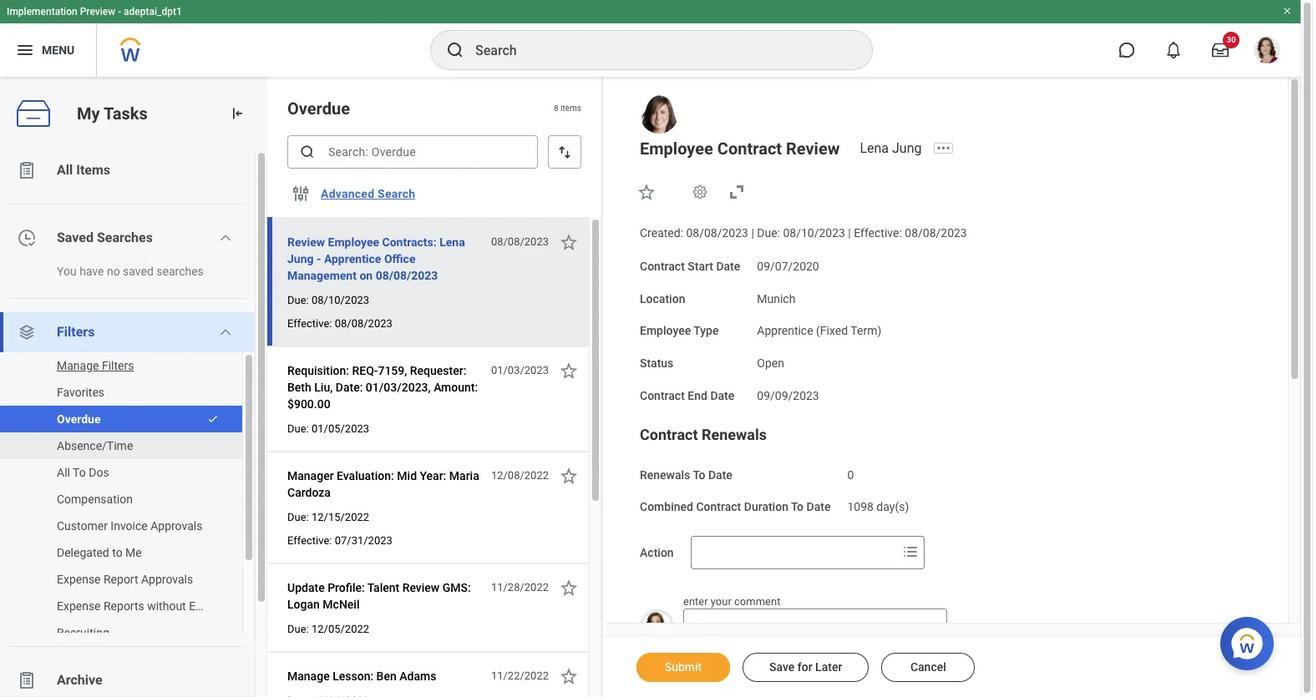 Task type: vqa. For each thing, say whether or not it's contained in the screenshot.
Completed
no



Task type: locate. For each thing, give the bounding box(es) containing it.
open element
[[758, 354, 785, 370]]

perspective image
[[17, 323, 37, 343]]

0 horizontal spatial jung
[[288, 252, 314, 266]]

08/08/2023
[[687, 227, 749, 240], [905, 227, 968, 240], [491, 236, 549, 248], [376, 269, 438, 283], [335, 318, 393, 330]]

apprentice up on
[[324, 252, 382, 266]]

absence/time
[[57, 440, 133, 453]]

requisition:
[[288, 364, 349, 378]]

0 vertical spatial jung
[[893, 140, 922, 156]]

0 vertical spatial review
[[787, 139, 840, 159]]

0 horizontal spatial manage
[[57, 359, 99, 373]]

0 vertical spatial overdue
[[288, 99, 350, 119]]

0 vertical spatial star image
[[559, 466, 579, 486]]

0 horizontal spatial -
[[118, 6, 121, 18]]

expense down the delegated
[[57, 573, 101, 587]]

all items
[[57, 162, 110, 178]]

exceptions
[[189, 600, 246, 614]]

review inside update profile: talent review gms: logan mcneil
[[403, 582, 440, 595]]

approvals right invoice
[[151, 520, 203, 533]]

close environment banner image
[[1283, 6, 1293, 16]]

contract for contract end date
[[640, 389, 685, 403]]

to
[[112, 547, 123, 560]]

0 horizontal spatial search image
[[299, 144, 316, 160]]

date for contract start date
[[717, 260, 741, 273]]

07/31/2023
[[335, 535, 393, 547]]

1 list from the top
[[0, 150, 267, 698]]

requisition: req-7159, requester: beth liu, date: 01/03/2023, amount: $900.00
[[288, 364, 478, 411]]

manage left lesson:
[[288, 670, 330, 684]]

list containing manage filters
[[0, 353, 255, 647]]

employee up on
[[328, 236, 380, 249]]

review left gms: at the bottom left of the page
[[403, 582, 440, 595]]

effective: for manager evaluation: mid year: maria cardoza
[[288, 535, 332, 547]]

star image for gms:
[[559, 578, 579, 598]]

employee for employee contract review
[[640, 139, 714, 159]]

lena jung element
[[860, 140, 932, 156]]

star image right 11/28/2022 on the bottom of the page
[[559, 578, 579, 598]]

customer invoice approvals
[[57, 520, 203, 533]]

menu button
[[0, 23, 96, 77]]

1 vertical spatial lena
[[440, 236, 465, 249]]

created:
[[640, 227, 684, 240]]

munich element
[[758, 289, 796, 306]]

0 vertical spatial clipboard image
[[17, 160, 37, 181]]

expense for expense reports without exceptions
[[57, 600, 101, 614]]

Search Workday  search field
[[476, 32, 838, 69]]

due: down $900.00
[[288, 423, 309, 435]]

jung inside review employee contracts: lena jung - apprentice office management on 08/08/2023
[[288, 252, 314, 266]]

clipboard image for all items
[[17, 160, 37, 181]]

1 clipboard image from the top
[[17, 160, 37, 181]]

employee for employee type
[[640, 325, 691, 338]]

contract renewals group
[[640, 425, 1255, 517]]

2 clipboard image from the top
[[17, 671, 37, 691]]

1098 day(s)
[[848, 501, 910, 514]]

expense up recruiting
[[57, 600, 101, 614]]

0 horizontal spatial overdue
[[57, 413, 101, 426]]

customer invoice approvals button
[[0, 513, 226, 540]]

- up management
[[317, 252, 321, 266]]

clipboard image left archive
[[17, 671, 37, 691]]

2 expense from the top
[[57, 600, 101, 614]]

due: 08/10/2023
[[288, 294, 369, 307]]

talent
[[368, 582, 400, 595]]

expense for expense report approvals
[[57, 573, 101, 587]]

2 star image from the top
[[559, 578, 579, 598]]

renewals
[[702, 426, 767, 443], [640, 468, 691, 482]]

0 vertical spatial apprentice
[[324, 252, 382, 266]]

2 list from the top
[[0, 353, 255, 647]]

reports
[[104, 600, 144, 614]]

1 vertical spatial -
[[317, 252, 321, 266]]

0 horizontal spatial lena
[[440, 236, 465, 249]]

clipboard image
[[17, 160, 37, 181], [17, 671, 37, 691]]

recruiting
[[57, 627, 109, 640]]

- right the preview
[[118, 6, 121, 18]]

2 vertical spatial review
[[403, 582, 440, 595]]

30 button
[[1203, 32, 1240, 69]]

0 vertical spatial lena
[[860, 140, 889, 156]]

0 horizontal spatial to
[[73, 466, 86, 480]]

1 vertical spatial search image
[[299, 144, 316, 160]]

filters
[[57, 324, 95, 340], [102, 359, 134, 373]]

maria
[[450, 470, 480, 483]]

0 horizontal spatial |
[[752, 227, 755, 240]]

manage lesson: ben adams button
[[288, 667, 443, 687]]

mid
[[397, 470, 417, 483]]

0 horizontal spatial apprentice
[[324, 252, 382, 266]]

1 horizontal spatial apprentice
[[758, 325, 814, 338]]

star image for requisition: req-7159, requester: beth liu, date: 01/03/2023, amount: $900.00
[[559, 361, 579, 381]]

09/07/2020
[[758, 260, 820, 273]]

search
[[378, 187, 416, 201]]

expense
[[57, 573, 101, 587], [57, 600, 101, 614]]

gear image
[[692, 184, 709, 201]]

1 horizontal spatial renewals
[[702, 426, 767, 443]]

contracts:
[[382, 236, 437, 249]]

manage up favorites
[[57, 359, 99, 373]]

adams
[[400, 670, 437, 684]]

update profile: talent review gms: logan mcneil
[[288, 582, 471, 612]]

delegated to me
[[57, 547, 142, 560]]

configure image
[[291, 184, 311, 204]]

contract down contract end date
[[640, 426, 698, 443]]

0 vertical spatial expense
[[57, 573, 101, 587]]

1 vertical spatial apprentice
[[758, 325, 814, 338]]

filters button
[[0, 313, 255, 353]]

effective:
[[854, 227, 903, 240], [288, 318, 332, 330], [288, 535, 332, 547]]

1 vertical spatial approvals
[[141, 573, 193, 587]]

1 vertical spatial renewals
[[640, 468, 691, 482]]

1 star image from the top
[[559, 466, 579, 486]]

Action field
[[692, 538, 897, 568]]

1 horizontal spatial manage
[[288, 670, 330, 684]]

due: down logan
[[288, 624, 309, 636]]

0 vertical spatial manage
[[57, 359, 99, 373]]

beth
[[288, 381, 312, 395]]

save
[[770, 661, 795, 675]]

to inside all to dos "button"
[[73, 466, 86, 480]]

manage inside my tasks element
[[57, 359, 99, 373]]

clipboard image for archive
[[17, 671, 37, 691]]

search image
[[446, 40, 466, 60], [299, 144, 316, 160]]

overdue inside button
[[57, 413, 101, 426]]

contract up location
[[640, 260, 685, 273]]

management
[[288, 269, 357, 283]]

1 vertical spatial overdue
[[57, 413, 101, 426]]

enter your comment text field
[[684, 610, 948, 663]]

renewals down end
[[702, 426, 767, 443]]

star image
[[559, 466, 579, 486], [559, 578, 579, 598]]

enter
[[684, 596, 708, 608]]

profile logan mcneil image
[[1255, 37, 1281, 67]]

manage filters button
[[0, 353, 226, 379]]

report
[[104, 573, 138, 587]]

list containing all items
[[0, 150, 267, 698]]

approvals up without at left
[[141, 573, 193, 587]]

fullscreen image
[[727, 182, 747, 202]]

0 vertical spatial filters
[[57, 324, 95, 340]]

1 vertical spatial employee
[[328, 236, 380, 249]]

clipboard image inside archive 'button'
[[17, 671, 37, 691]]

1 vertical spatial clipboard image
[[17, 671, 37, 691]]

preview
[[80, 6, 115, 18]]

employee down location
[[640, 325, 691, 338]]

tasks
[[104, 103, 148, 123]]

01/03/2023
[[491, 364, 549, 377]]

0 vertical spatial -
[[118, 6, 121, 18]]

contract renewals
[[640, 426, 767, 443]]

employee type
[[640, 325, 719, 338]]

item list element
[[267, 77, 603, 698]]

combined contract duration to date
[[640, 501, 831, 514]]

lena inside review employee contracts: lena jung - apprentice office management on 08/08/2023
[[440, 236, 465, 249]]

review left lena jung at the top right of page
[[787, 139, 840, 159]]

2 vertical spatial employee
[[640, 325, 691, 338]]

to left dos
[[73, 466, 86, 480]]

star image
[[637, 182, 657, 202], [559, 232, 579, 252], [559, 361, 579, 381], [559, 667, 579, 687]]

day(s)
[[877, 501, 910, 514]]

absence/time button
[[0, 433, 226, 460]]

favorites
[[57, 386, 105, 400]]

date for renewals to date
[[709, 468, 733, 482]]

0 horizontal spatial review
[[288, 236, 325, 249]]

due: down management
[[288, 294, 309, 307]]

1 horizontal spatial search image
[[446, 40, 466, 60]]

0 horizontal spatial 08/10/2023
[[312, 294, 369, 307]]

1 horizontal spatial overdue
[[288, 99, 350, 119]]

saved
[[57, 230, 94, 246]]

all left dos
[[57, 466, 70, 480]]

0 horizontal spatial filters
[[57, 324, 95, 340]]

renewals up combined
[[640, 468, 691, 482]]

2 all from the top
[[57, 466, 70, 480]]

manager evaluation: mid year: maria cardoza button
[[288, 466, 482, 503]]

lena
[[860, 140, 889, 156], [440, 236, 465, 249]]

date right start
[[717, 260, 741, 273]]

1 all from the top
[[57, 162, 73, 178]]

date right end
[[711, 389, 735, 403]]

on
[[360, 269, 373, 283]]

1 vertical spatial expense
[[57, 600, 101, 614]]

1 vertical spatial jung
[[288, 252, 314, 266]]

1 horizontal spatial lena
[[860, 140, 889, 156]]

review up management
[[288, 236, 325, 249]]

menu banner
[[0, 0, 1301, 77]]

1 vertical spatial review
[[288, 236, 325, 249]]

08/10/2023 up contract start date element
[[784, 227, 846, 240]]

apprentice down munich
[[758, 325, 814, 338]]

due: down cardoza
[[288, 512, 309, 524]]

date up combined contract duration to date
[[709, 468, 733, 482]]

1 vertical spatial 08/10/2023
[[312, 294, 369, 307]]

30
[[1227, 35, 1237, 44]]

to right duration
[[792, 501, 804, 514]]

invoice
[[111, 520, 148, 533]]

adeptai_dpt1
[[124, 6, 182, 18]]

prompts image
[[901, 542, 921, 563]]

overdue down favorites
[[57, 413, 101, 426]]

1 vertical spatial effective:
[[288, 318, 332, 330]]

employee
[[640, 139, 714, 159], [328, 236, 380, 249], [640, 325, 691, 338]]

items
[[76, 162, 110, 178]]

filters up favorites button
[[102, 359, 134, 373]]

contract down status
[[640, 389, 685, 403]]

approvals for expense report approvals
[[141, 573, 193, 587]]

1 vertical spatial manage
[[288, 670, 330, 684]]

overdue inside item list element
[[288, 99, 350, 119]]

req-
[[352, 364, 378, 378]]

inbox large image
[[1213, 42, 1230, 59]]

star image for review employee contracts: lena jung - apprentice office management on 08/08/2023
[[559, 232, 579, 252]]

employee down the employee's photo (lena jung)
[[640, 139, 714, 159]]

1 horizontal spatial to
[[693, 468, 706, 482]]

0 vertical spatial employee
[[640, 139, 714, 159]]

01/03/2023,
[[366, 381, 431, 395]]

to down contract renewals button
[[693, 468, 706, 482]]

- inside review employee contracts: lena jung - apprentice office management on 08/08/2023
[[317, 252, 321, 266]]

0 horizontal spatial renewals
[[640, 468, 691, 482]]

comment
[[735, 596, 781, 608]]

effective: 08/08/2023
[[288, 318, 393, 330]]

filters up manage filters
[[57, 324, 95, 340]]

overdue right transformation import icon
[[288, 99, 350, 119]]

manage for manage filters
[[57, 359, 99, 373]]

update
[[288, 582, 325, 595]]

star image for manage lesson: ben adams
[[559, 667, 579, 687]]

save for later button
[[743, 654, 870, 683]]

1 expense from the top
[[57, 573, 101, 587]]

2 vertical spatial effective:
[[288, 535, 332, 547]]

list
[[0, 150, 267, 698], [0, 353, 255, 647]]

transformation import image
[[229, 105, 246, 122]]

my
[[77, 103, 100, 123]]

1 horizontal spatial |
[[849, 227, 852, 240]]

0 vertical spatial 08/10/2023
[[784, 227, 846, 240]]

mcneil
[[323, 598, 360, 612]]

1 horizontal spatial -
[[317, 252, 321, 266]]

manage inside item list element
[[288, 670, 330, 684]]

08/10/2023 up effective: 08/08/2023 on the top of the page
[[312, 294, 369, 307]]

1098
[[848, 501, 874, 514]]

clipboard image left all items at the top of page
[[17, 160, 37, 181]]

created: 08/08/2023 | due: 08/10/2023 | effective: 08/08/2023
[[640, 227, 968, 240]]

manage
[[57, 359, 99, 373], [288, 670, 330, 684]]

all left items
[[57, 162, 73, 178]]

apprentice (fixed term) element
[[758, 321, 882, 338]]

date left 1098
[[807, 501, 831, 514]]

0 vertical spatial all
[[57, 162, 73, 178]]

liu,
[[314, 381, 333, 395]]

combined contract duration to date element
[[848, 491, 910, 516]]

due: 12/15/2022
[[288, 512, 369, 524]]

11/28/2022
[[491, 582, 549, 594]]

action bar region
[[603, 637, 1301, 698]]

action
[[640, 547, 674, 560]]

to
[[73, 466, 86, 480], [693, 468, 706, 482], [792, 501, 804, 514]]

advanced search
[[321, 187, 416, 201]]

apprentice inside review employee contracts: lena jung - apprentice office management on 08/08/2023
[[324, 252, 382, 266]]

clipboard image inside all items "button"
[[17, 160, 37, 181]]

1 vertical spatial filters
[[102, 359, 134, 373]]

1 horizontal spatial filters
[[102, 359, 134, 373]]

1 horizontal spatial review
[[403, 582, 440, 595]]

year:
[[420, 470, 447, 483]]

my tasks
[[77, 103, 148, 123]]

filters inside dropdown button
[[57, 324, 95, 340]]

1 vertical spatial all
[[57, 466, 70, 480]]

star image right 12/08/2022
[[559, 466, 579, 486]]

date:
[[336, 381, 363, 395]]

contract start date
[[640, 260, 741, 273]]

0 vertical spatial approvals
[[151, 520, 203, 533]]

1 vertical spatial star image
[[559, 578, 579, 598]]

submit button
[[637, 654, 731, 683]]

date
[[717, 260, 741, 273], [711, 389, 735, 403], [709, 468, 733, 482], [807, 501, 831, 514]]



Task type: describe. For each thing, give the bounding box(es) containing it.
update profile: talent review gms: logan mcneil button
[[288, 578, 482, 615]]

09/09/2023
[[758, 389, 820, 403]]

compensation button
[[0, 486, 226, 513]]

contract end date element
[[758, 379, 820, 404]]

08/08/2023 inside review employee contracts: lena jung - apprentice office management on 08/08/2023
[[376, 269, 438, 283]]

8 items
[[554, 104, 582, 113]]

expense reports without exceptions button
[[0, 593, 246, 620]]

sort image
[[557, 144, 573, 160]]

notifications large image
[[1166, 42, 1183, 59]]

2 | from the left
[[849, 227, 852, 240]]

archive button
[[0, 661, 255, 698]]

1 | from the left
[[752, 227, 755, 240]]

08/10/2023 inside item list element
[[312, 294, 369, 307]]

delegated
[[57, 547, 109, 560]]

dos
[[89, 466, 109, 480]]

your
[[711, 596, 732, 608]]

8
[[554, 104, 559, 113]]

compensation
[[57, 493, 133, 507]]

end
[[688, 389, 708, 403]]

due: for update profile: talent review gms: logan mcneil
[[288, 624, 309, 636]]

apprentice (fixed term)
[[758, 325, 882, 338]]

manage lesson: ben adams
[[288, 670, 437, 684]]

manage for manage lesson: ben adams
[[288, 670, 330, 684]]

due: up contract start date element
[[758, 227, 781, 240]]

advanced search button
[[314, 177, 422, 211]]

requester:
[[410, 364, 467, 378]]

01/05/2023
[[312, 423, 369, 435]]

type
[[694, 325, 719, 338]]

due: 12/05/2022
[[288, 624, 369, 636]]

employee inside review employee contracts: lena jung - apprentice office management on 08/08/2023
[[328, 236, 380, 249]]

1 horizontal spatial 08/10/2023
[[784, 227, 846, 240]]

to for all
[[73, 466, 86, 480]]

date for contract end date
[[711, 389, 735, 403]]

no
[[107, 265, 120, 278]]

due: for review employee contracts: lena jung - apprentice office management on 08/08/2023
[[288, 294, 309, 307]]

12/15/2022
[[312, 512, 369, 524]]

due: for manager evaluation: mid year: maria cardoza
[[288, 512, 309, 524]]

justify image
[[15, 40, 35, 60]]

0 vertical spatial search image
[[446, 40, 466, 60]]

you have no saved searches
[[57, 265, 204, 278]]

items
[[561, 104, 582, 113]]

profile:
[[328, 582, 365, 595]]

you have no saved searches button
[[0, 258, 238, 285]]

have
[[80, 265, 104, 278]]

all to dos
[[57, 466, 109, 480]]

$900.00
[[288, 398, 331, 411]]

all items button
[[0, 150, 255, 191]]

start
[[688, 260, 714, 273]]

customer
[[57, 520, 108, 533]]

renewals to date
[[640, 468, 733, 482]]

my tasks element
[[0, 77, 267, 698]]

lesson:
[[333, 670, 374, 684]]

munich
[[758, 292, 796, 306]]

employee's photo (lena jung) image
[[640, 95, 679, 134]]

12/08/2022
[[491, 470, 549, 482]]

filters inside button
[[102, 359, 134, 373]]

0 vertical spatial effective:
[[854, 227, 903, 240]]

1 horizontal spatial jung
[[893, 140, 922, 156]]

cancel button
[[882, 654, 976, 683]]

list inside my tasks element
[[0, 353, 255, 647]]

2 horizontal spatial to
[[792, 501, 804, 514]]

location
[[640, 292, 686, 306]]

check image
[[207, 414, 219, 425]]

ben
[[377, 670, 397, 684]]

chevron down image
[[219, 232, 233, 245]]

contract up "fullscreen" icon
[[718, 139, 782, 159]]

12/05/2022
[[312, 624, 369, 636]]

all for all items
[[57, 162, 73, 178]]

favorites button
[[0, 379, 226, 406]]

due: 01/05/2023
[[288, 423, 369, 435]]

save for later
[[770, 661, 843, 675]]

7159,
[[378, 364, 407, 378]]

logan
[[288, 598, 320, 612]]

contract down renewals to date
[[697, 501, 742, 514]]

clock check image
[[17, 228, 37, 248]]

implementation
[[7, 6, 77, 18]]

contract renewals button
[[640, 426, 767, 443]]

approvals for customer invoice approvals
[[151, 520, 203, 533]]

to for renewals
[[693, 468, 706, 482]]

for
[[798, 661, 813, 675]]

all to dos button
[[0, 460, 226, 486]]

me
[[125, 547, 142, 560]]

renewals to date element
[[848, 458, 855, 483]]

combined
[[640, 501, 694, 514]]

contract for contract start date
[[640, 260, 685, 273]]

amount:
[[434, 381, 478, 395]]

Search: Overdue text field
[[288, 135, 538, 169]]

chevron down image
[[219, 326, 233, 339]]

review employee contracts: lena jung - apprentice office management on 08/08/2023 button
[[288, 232, 482, 286]]

contract start date element
[[758, 250, 820, 275]]

review inside review employee contracts: lena jung - apprentice office management on 08/08/2023
[[288, 236, 325, 249]]

searches
[[97, 230, 153, 246]]

manage filters
[[57, 359, 134, 373]]

due: for requisition: req-7159, requester: beth liu, date: 01/03/2023, amount: $900.00
[[288, 423, 309, 435]]

requisition: req-7159, requester: beth liu, date: 01/03/2023, amount: $900.00 button
[[288, 361, 482, 415]]

later
[[816, 661, 843, 675]]

contract for contract renewals
[[640, 426, 698, 443]]

0 vertical spatial renewals
[[702, 426, 767, 443]]

evaluation:
[[337, 470, 394, 483]]

delegated to me button
[[0, 540, 226, 567]]

overdue button
[[0, 406, 199, 433]]

manager evaluation: mid year: maria cardoza
[[288, 470, 480, 500]]

- inside 'menu' banner
[[118, 6, 121, 18]]

all for all to dos
[[57, 466, 70, 480]]

2 horizontal spatial review
[[787, 139, 840, 159]]

11/22/2022
[[491, 670, 549, 683]]

star image for maria
[[559, 466, 579, 486]]

submit
[[665, 661, 702, 675]]

archive
[[57, 673, 102, 689]]

employee contract review
[[640, 139, 840, 159]]

manager
[[288, 470, 334, 483]]

effective: for review employee contracts: lena jung - apprentice office management on 08/08/2023
[[288, 318, 332, 330]]

contract end date
[[640, 389, 735, 403]]



